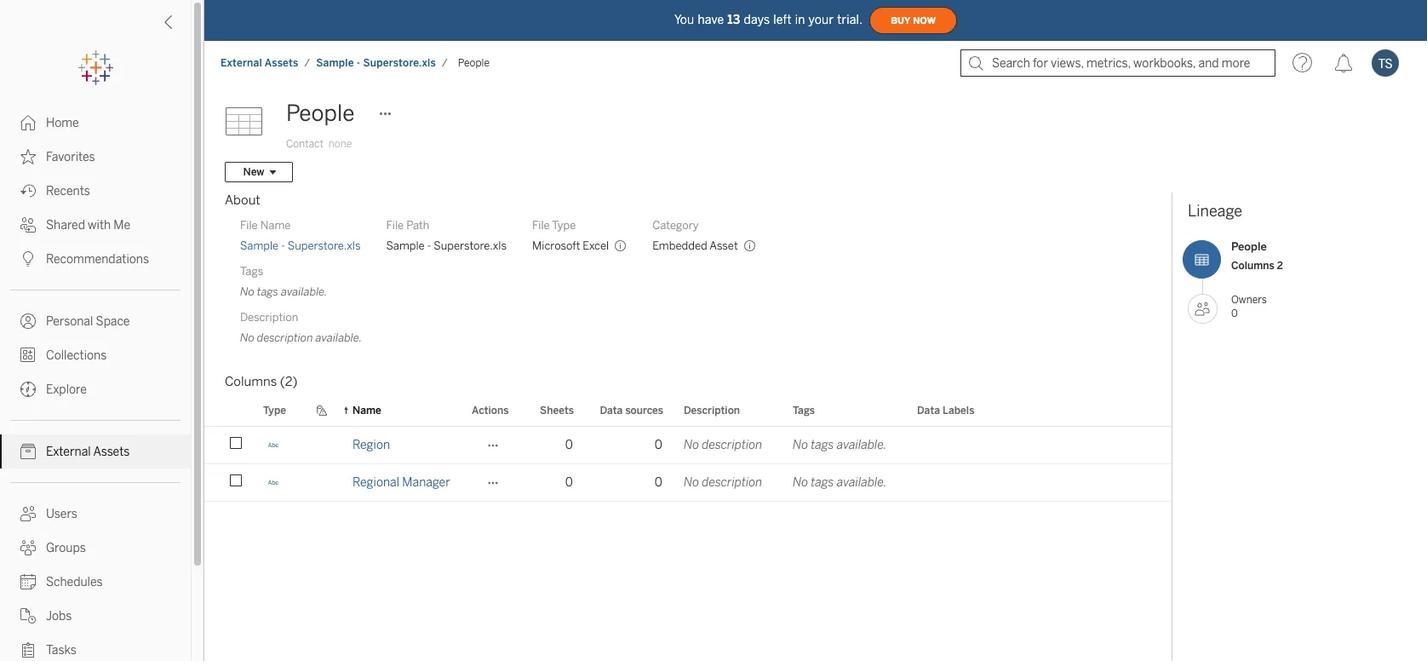 Task type: locate. For each thing, give the bounding box(es) containing it.
new
[[243, 166, 265, 178]]

1 horizontal spatial sample
[[316, 57, 354, 69]]

owners image
[[1189, 294, 1218, 324]]

1 vertical spatial tags
[[811, 438, 835, 452]]

2 horizontal spatial sample
[[386, 239, 425, 252]]

excel
[[583, 239, 609, 252]]

1 horizontal spatial description
[[684, 404, 740, 416]]

no inside "description no description available."
[[240, 331, 255, 344]]

-
[[357, 57, 361, 69], [281, 239, 285, 252], [427, 239, 431, 252]]

0 vertical spatial description
[[257, 331, 313, 344]]

file left path
[[386, 219, 404, 232]]

1 horizontal spatial people
[[458, 57, 490, 69]]

jobs link
[[0, 599, 191, 633]]

actions
[[472, 404, 509, 416]]

external assets link up table image
[[220, 56, 299, 70]]

2 horizontal spatial file
[[532, 219, 550, 232]]

data left sources
[[600, 404, 623, 416]]

1 no description from the top
[[684, 438, 763, 452]]

0 horizontal spatial people
[[286, 100, 355, 127]]

0 vertical spatial columns
[[1232, 259, 1275, 271]]

assets for external assets
[[93, 445, 130, 459]]

type up microsoft excel
[[552, 219, 576, 232]]

1 vertical spatial sample - superstore.xls link
[[240, 239, 361, 254]]

sample for file path sample - superstore.xls
[[386, 239, 425, 252]]

0 vertical spatial tags
[[257, 285, 279, 298]]

0 horizontal spatial sample
[[240, 239, 279, 252]]

groups link
[[0, 531, 191, 565]]

0 inside owners 0
[[1232, 307, 1239, 319]]

external up table image
[[221, 57, 262, 69]]

/
[[305, 57, 310, 69], [442, 57, 448, 69]]

about
[[225, 193, 261, 208]]

collections
[[46, 348, 107, 363]]

2 data from the left
[[918, 404, 941, 416]]

superstore.xls inside file name sample - superstore.xls
[[288, 239, 361, 252]]

no description
[[684, 438, 763, 452], [684, 475, 763, 490]]

external assets link
[[220, 56, 299, 70], [0, 435, 191, 469]]

1 horizontal spatial /
[[442, 57, 448, 69]]

assets
[[265, 57, 299, 69], [93, 445, 130, 459]]

external down explore
[[46, 445, 91, 459]]

1 horizontal spatial columns
[[1232, 259, 1275, 271]]

in
[[796, 12, 806, 27]]

sample - superstore.xls link
[[315, 56, 437, 70], [240, 239, 361, 254]]

0 horizontal spatial description
[[240, 311, 298, 324]]

description right sources
[[684, 404, 740, 416]]

0 vertical spatial external
[[221, 57, 262, 69]]

2 file from the left
[[386, 219, 404, 232]]

1 data from the left
[[600, 404, 623, 416]]

1 vertical spatial type
[[263, 404, 286, 416]]

0 horizontal spatial -
[[281, 239, 285, 252]]

table image
[[225, 96, 276, 147]]

1 vertical spatial no tags available.
[[793, 475, 887, 490]]

people element
[[453, 57, 495, 69]]

no description for region
[[684, 438, 763, 452]]

- for file path sample - superstore.xls
[[427, 239, 431, 252]]

2 vertical spatial description
[[702, 475, 763, 490]]

/ up the contact
[[305, 57, 310, 69]]

grid
[[204, 394, 1174, 661]]

1 vertical spatial name
[[353, 404, 382, 416]]

sample up none
[[316, 57, 354, 69]]

0 horizontal spatial tags
[[240, 265, 263, 278]]

sample up tags no tags available.
[[240, 239, 279, 252]]

tags inside "grid"
[[793, 404, 815, 416]]

tags
[[257, 285, 279, 298], [811, 438, 835, 452], [811, 475, 835, 490]]

tags no tags available.
[[240, 265, 328, 298]]

this table or file is embedded in the published asset on the server, and you can't create a new workbook from it. files embedded in workbooks aren't shared with other tableau site users. image
[[744, 239, 756, 252]]

1 vertical spatial people
[[286, 100, 355, 127]]

external for external assets
[[46, 445, 91, 459]]

0 vertical spatial name
[[260, 219, 291, 232]]

collections link
[[0, 338, 191, 372]]

tags
[[240, 265, 263, 278], [793, 404, 815, 416]]

this file type can contain multiple tables. image
[[614, 239, 627, 252]]

0 horizontal spatial data
[[600, 404, 623, 416]]

1 row from the top
[[204, 427, 1174, 466]]

sample down path
[[386, 239, 425, 252]]

file inside file path sample - superstore.xls
[[386, 219, 404, 232]]

assets up table image
[[265, 57, 299, 69]]

tags inside tags no tags available.
[[240, 265, 263, 278]]

navigation panel element
[[0, 51, 191, 661]]

description no description available.
[[240, 311, 362, 344]]

1 vertical spatial external assets link
[[0, 435, 191, 469]]

0 vertical spatial no description
[[684, 438, 763, 452]]

1 horizontal spatial tags
[[793, 404, 815, 416]]

1 / from the left
[[305, 57, 310, 69]]

type
[[552, 219, 576, 232], [263, 404, 286, 416]]

1 horizontal spatial data
[[918, 404, 941, 416]]

0 vertical spatial assets
[[265, 57, 299, 69]]

- inside file path sample - superstore.xls
[[427, 239, 431, 252]]

superstore.xls for file path sample - superstore.xls
[[434, 239, 507, 252]]

1 vertical spatial assets
[[93, 445, 130, 459]]

regional manager link
[[353, 464, 450, 501]]

no description for regional manager
[[684, 475, 763, 490]]

shared with me
[[46, 218, 131, 233]]

available.
[[281, 285, 328, 298], [316, 331, 362, 344], [837, 438, 887, 452], [837, 475, 887, 490]]

people
[[458, 57, 490, 69], [286, 100, 355, 127], [1232, 240, 1268, 253]]

external inside main navigation. press the up and down arrow keys to access links. element
[[46, 445, 91, 459]]

file up microsoft
[[532, 219, 550, 232]]

2 vertical spatial tags
[[811, 475, 835, 490]]

string image
[[268, 439, 279, 451]]

0 horizontal spatial /
[[305, 57, 310, 69]]

1 vertical spatial columns
[[225, 374, 277, 389]]

0 horizontal spatial name
[[260, 219, 291, 232]]

0 vertical spatial type
[[552, 219, 576, 232]]

name up region link
[[353, 404, 382, 416]]

description for region
[[702, 438, 763, 452]]

file type
[[532, 219, 576, 232]]

data for data labels
[[918, 404, 941, 416]]

assets inside main navigation. press the up and down arrow keys to access links. element
[[93, 445, 130, 459]]

name down about
[[260, 219, 291, 232]]

0 vertical spatial no tags available.
[[793, 438, 887, 452]]

1 horizontal spatial assets
[[265, 57, 299, 69]]

external assets / sample - superstore.xls /
[[221, 57, 448, 69]]

description
[[257, 331, 313, 344], [702, 438, 763, 452], [702, 475, 763, 490]]

external for external assets / sample - superstore.xls /
[[221, 57, 262, 69]]

superstore.xls
[[363, 57, 436, 69], [288, 239, 361, 252], [434, 239, 507, 252]]

data left 'labels'
[[918, 404, 941, 416]]

1 horizontal spatial external
[[221, 57, 262, 69]]

assets up users link
[[93, 445, 130, 459]]

tags inside tags no tags available.
[[257, 285, 279, 298]]

users
[[46, 507, 77, 521]]

description
[[240, 311, 298, 324], [684, 404, 740, 416]]

file down about
[[240, 219, 258, 232]]

0 vertical spatial external assets link
[[220, 56, 299, 70]]

1 horizontal spatial external assets link
[[220, 56, 299, 70]]

1 vertical spatial external
[[46, 445, 91, 459]]

space
[[96, 314, 130, 329]]

data labels
[[918, 404, 975, 416]]

file inside file name sample - superstore.xls
[[240, 219, 258, 232]]

people inside people columns 2
[[1232, 240, 1268, 253]]

owners 0
[[1232, 294, 1268, 319]]

string image
[[268, 477, 279, 489]]

file
[[240, 219, 258, 232], [386, 219, 404, 232], [532, 219, 550, 232]]

0 vertical spatial tags
[[240, 265, 263, 278]]

no tags available.
[[793, 438, 887, 452], [793, 475, 887, 490]]

name
[[260, 219, 291, 232], [353, 404, 382, 416]]

columns left (2)
[[225, 374, 277, 389]]

buy
[[891, 15, 911, 26]]

embedded asset
[[653, 239, 738, 252]]

schedules link
[[0, 565, 191, 599]]

personal
[[46, 314, 93, 329]]

2 horizontal spatial -
[[427, 239, 431, 252]]

groups
[[46, 541, 86, 555]]

2 vertical spatial people
[[1232, 240, 1268, 253]]

1 vertical spatial no description
[[684, 475, 763, 490]]

2 row from the top
[[204, 464, 1174, 504]]

0 horizontal spatial file
[[240, 219, 258, 232]]

row
[[204, 427, 1174, 466], [204, 464, 1174, 504]]

1 horizontal spatial name
[[353, 404, 382, 416]]

2 no description from the top
[[684, 475, 763, 490]]

1 vertical spatial description
[[684, 404, 740, 416]]

owners
[[1232, 294, 1268, 306]]

shared
[[46, 218, 85, 233]]

0 horizontal spatial assets
[[93, 445, 130, 459]]

2 horizontal spatial people
[[1232, 240, 1268, 253]]

0
[[1232, 307, 1239, 319], [566, 438, 573, 452], [655, 438, 663, 452], [566, 475, 573, 490], [655, 475, 663, 490]]

description inside "description no description available."
[[240, 311, 298, 324]]

columns left 2
[[1232, 259, 1275, 271]]

- inside file name sample - superstore.xls
[[281, 239, 285, 252]]

microsoft excel
[[532, 239, 609, 252]]

1 vertical spatial tags
[[793, 404, 815, 416]]

1 no tags available. from the top
[[793, 438, 887, 452]]

row group
[[204, 427, 1174, 504]]

tasks link
[[0, 633, 191, 661]]

sample inside file path sample - superstore.xls
[[386, 239, 425, 252]]

2 no tags available. from the top
[[793, 475, 887, 490]]

- for file name sample - superstore.xls
[[281, 239, 285, 252]]

region link
[[353, 427, 390, 463]]

type down columns (2)
[[263, 404, 286, 416]]

row containing regional manager
[[204, 464, 1174, 504]]

1 file from the left
[[240, 219, 258, 232]]

/ left people element
[[442, 57, 448, 69]]

0 vertical spatial people
[[458, 57, 490, 69]]

trial.
[[838, 12, 863, 27]]

manager
[[402, 475, 450, 490]]

data
[[600, 404, 623, 416], [918, 404, 941, 416]]

recommendations link
[[0, 242, 191, 276]]

sample inside file name sample - superstore.xls
[[240, 239, 279, 252]]

labels
[[943, 404, 975, 416]]

description down tags no tags available.
[[240, 311, 298, 324]]

2 / from the left
[[442, 57, 448, 69]]

description inside "description no description available."
[[257, 331, 313, 344]]

superstore.xls inside file path sample - superstore.xls
[[434, 239, 507, 252]]

home link
[[0, 106, 191, 140]]

people columns 2
[[1232, 240, 1284, 271]]

days
[[744, 12, 770, 27]]

external assets link up users link
[[0, 435, 191, 469]]

data sources
[[600, 404, 664, 416]]

0 horizontal spatial external
[[46, 445, 91, 459]]

0 vertical spatial description
[[240, 311, 298, 324]]

2
[[1278, 259, 1284, 271]]

1 vertical spatial description
[[702, 438, 763, 452]]

columns
[[1232, 259, 1275, 271], [225, 374, 277, 389]]

contact none
[[286, 138, 352, 150]]

data for data sources
[[600, 404, 623, 416]]

1 horizontal spatial file
[[386, 219, 404, 232]]

external
[[221, 57, 262, 69], [46, 445, 91, 459]]

0 vertical spatial sample - superstore.xls link
[[315, 56, 437, 70]]



Task type: describe. For each thing, give the bounding box(es) containing it.
regional
[[353, 475, 400, 490]]

tags for tags no tags available.
[[240, 265, 263, 278]]

file for file path
[[386, 219, 404, 232]]

1 horizontal spatial -
[[357, 57, 361, 69]]

0 horizontal spatial columns
[[225, 374, 277, 389]]

0 horizontal spatial external assets link
[[0, 435, 191, 469]]

(2)
[[280, 374, 298, 389]]

personal space
[[46, 314, 130, 329]]

embedded
[[653, 239, 708, 252]]

sheets
[[540, 404, 574, 416]]

me
[[114, 218, 131, 233]]

category
[[653, 219, 699, 232]]

file path sample - superstore.xls
[[386, 219, 507, 252]]

none
[[329, 138, 352, 150]]

buy now
[[891, 15, 936, 26]]

jobs
[[46, 609, 72, 624]]

contact
[[286, 138, 324, 150]]

superstore.xls for file name sample - superstore.xls
[[288, 239, 361, 252]]

tasks
[[46, 643, 77, 658]]

explore link
[[0, 372, 191, 406]]

name inside file name sample - superstore.xls
[[260, 219, 291, 232]]

available. inside "description no description available."
[[316, 331, 362, 344]]

tags for tags
[[793, 404, 815, 416]]

microsoft
[[532, 239, 581, 252]]

sample for file name sample - superstore.xls
[[240, 239, 279, 252]]

description for description
[[684, 404, 740, 416]]

grid containing region
[[204, 394, 1174, 661]]

have
[[698, 12, 724, 27]]

recents link
[[0, 174, 191, 208]]

path
[[407, 219, 430, 232]]

new button
[[225, 162, 293, 182]]

external assets
[[46, 445, 130, 459]]

row group containing region
[[204, 427, 1174, 504]]

tags for region
[[811, 438, 835, 452]]

no tags available. for region
[[793, 438, 887, 452]]

0 horizontal spatial type
[[263, 404, 286, 416]]

users link
[[0, 497, 191, 531]]

1 horizontal spatial type
[[552, 219, 576, 232]]

with
[[88, 218, 111, 233]]

file for file name
[[240, 219, 258, 232]]

buy now button
[[870, 7, 958, 34]]

row containing region
[[204, 427, 1174, 466]]

description for regional manager
[[702, 475, 763, 490]]

no tags available. for regional manager
[[793, 475, 887, 490]]

columns inside people columns 2
[[1232, 259, 1275, 271]]

left
[[774, 12, 792, 27]]

recommendations
[[46, 252, 149, 267]]

13
[[728, 12, 741, 27]]

tags for regional manager
[[811, 475, 835, 490]]

your
[[809, 12, 834, 27]]

home
[[46, 116, 79, 130]]

now
[[914, 15, 936, 26]]

assets for external assets / sample - superstore.xls /
[[265, 57, 299, 69]]

favorites link
[[0, 140, 191, 174]]

regional manager
[[353, 475, 450, 490]]

no inside tags no tags available.
[[240, 285, 255, 298]]

columns (2)
[[225, 374, 298, 389]]

available. inside tags no tags available.
[[281, 285, 328, 298]]

schedules
[[46, 575, 103, 590]]

description for description no description available.
[[240, 311, 298, 324]]

Search for views, metrics, workbooks, and more text field
[[961, 49, 1276, 77]]

personal space link
[[0, 304, 191, 338]]

recents
[[46, 184, 90, 199]]

file name sample - superstore.xls
[[240, 219, 361, 252]]

explore
[[46, 383, 87, 397]]

you have 13 days left in your trial.
[[675, 12, 863, 27]]

shared with me link
[[0, 208, 191, 242]]

region
[[353, 438, 390, 452]]

you
[[675, 12, 695, 27]]

favorites
[[46, 150, 95, 164]]

lineage
[[1189, 202, 1243, 221]]

sources
[[626, 404, 664, 416]]

asset
[[710, 239, 738, 252]]

3 file from the left
[[532, 219, 550, 232]]

columns image
[[1183, 240, 1222, 279]]

main navigation. press the up and down arrow keys to access links. element
[[0, 106, 191, 661]]



Task type: vqa. For each thing, say whether or not it's contained in the screenshot.
Tags related to Tags
yes



